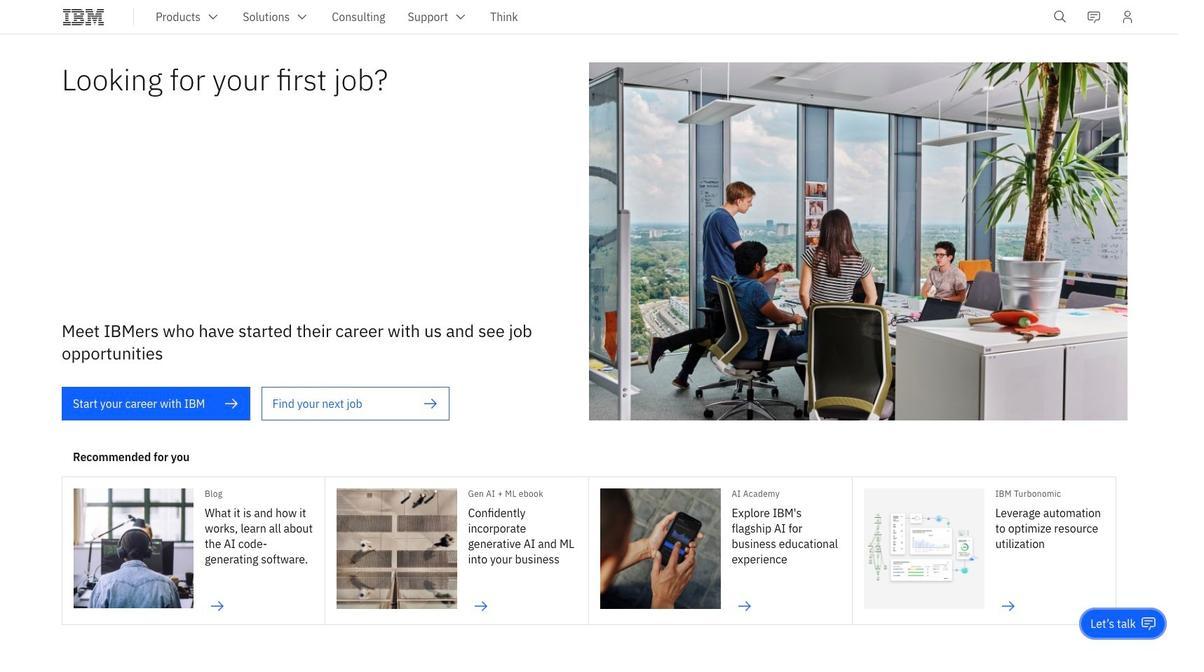 Task type: describe. For each thing, give the bounding box(es) containing it.
let's talk element
[[1091, 617, 1136, 632]]



